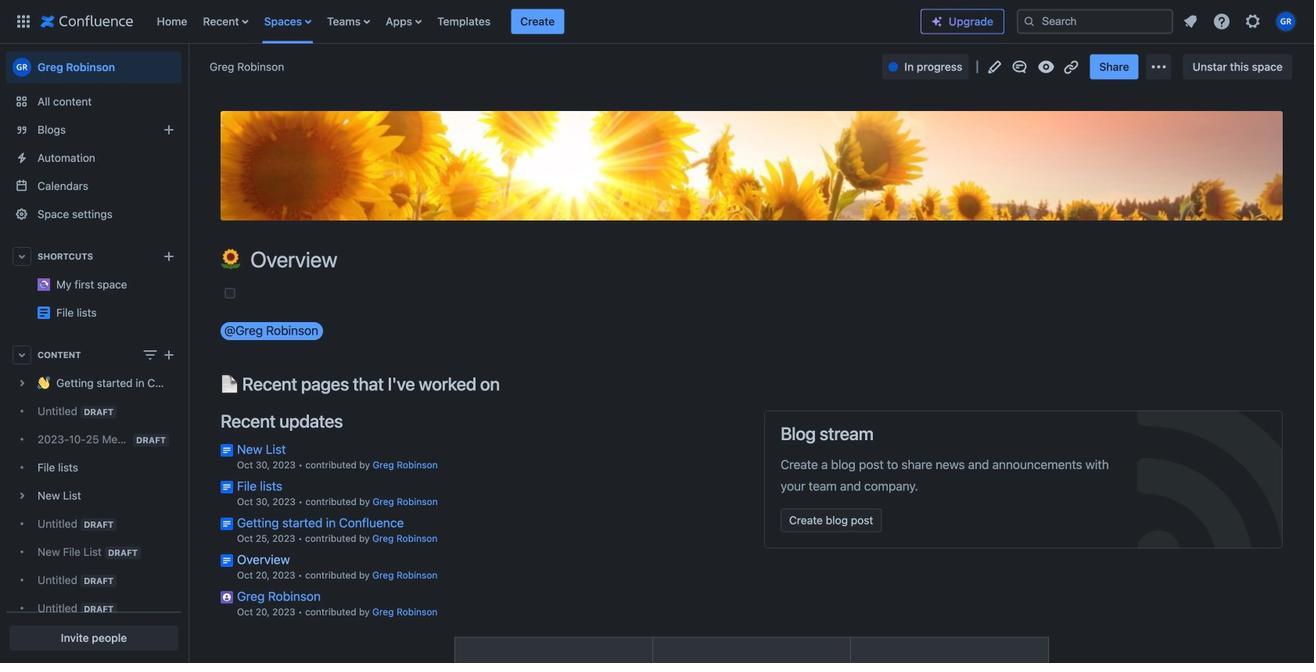 Task type: describe. For each thing, give the bounding box(es) containing it.
tree inside space element
[[6, 369, 182, 664]]

list for premium icon
[[1177, 7, 1305, 36]]

appswitcher icon image
[[14, 12, 33, 31]]

premium image
[[931, 15, 944, 28]]

more actions image
[[1150, 58, 1169, 76]]

notification icon image
[[1182, 12, 1200, 31]]

create a page image
[[160, 346, 178, 365]]

list item inside global element
[[511, 9, 564, 34]]

space element
[[0, 44, 188, 664]]

change view image
[[141, 346, 160, 365]]

stop watching image
[[1037, 58, 1056, 76]]

copy image
[[498, 374, 517, 393]]

:sunflower: image
[[221, 249, 241, 270]]

global element
[[9, 0, 921, 43]]



Task type: locate. For each thing, give the bounding box(es) containing it.
list
[[149, 0, 921, 43], [1177, 7, 1305, 36]]

tree
[[6, 369, 182, 664]]

file lists image
[[38, 307, 50, 319]]

:sunflower: image
[[221, 249, 241, 270]]

collapse sidebar image
[[171, 52, 205, 83]]

1 horizontal spatial list
[[1177, 7, 1305, 36]]

Search field
[[1017, 9, 1174, 34]]

confluence image
[[41, 12, 133, 31], [41, 12, 133, 31]]

help icon image
[[1213, 12, 1232, 31]]

list item
[[511, 9, 564, 34]]

0 horizontal spatial list
[[149, 0, 921, 43]]

list for appswitcher icon
[[149, 0, 921, 43]]

create a blog image
[[160, 121, 178, 139]]

edit this page image
[[985, 58, 1004, 76]]

add shortcut image
[[160, 247, 178, 266]]

None search field
[[1017, 9, 1174, 34]]

search image
[[1023, 15, 1036, 28]]

settings icon image
[[1244, 12, 1263, 31]]

banner
[[0, 0, 1315, 44]]

copy link image
[[1062, 58, 1081, 76]]



Task type: vqa. For each thing, say whether or not it's contained in the screenshot.
1st 'IT'
no



